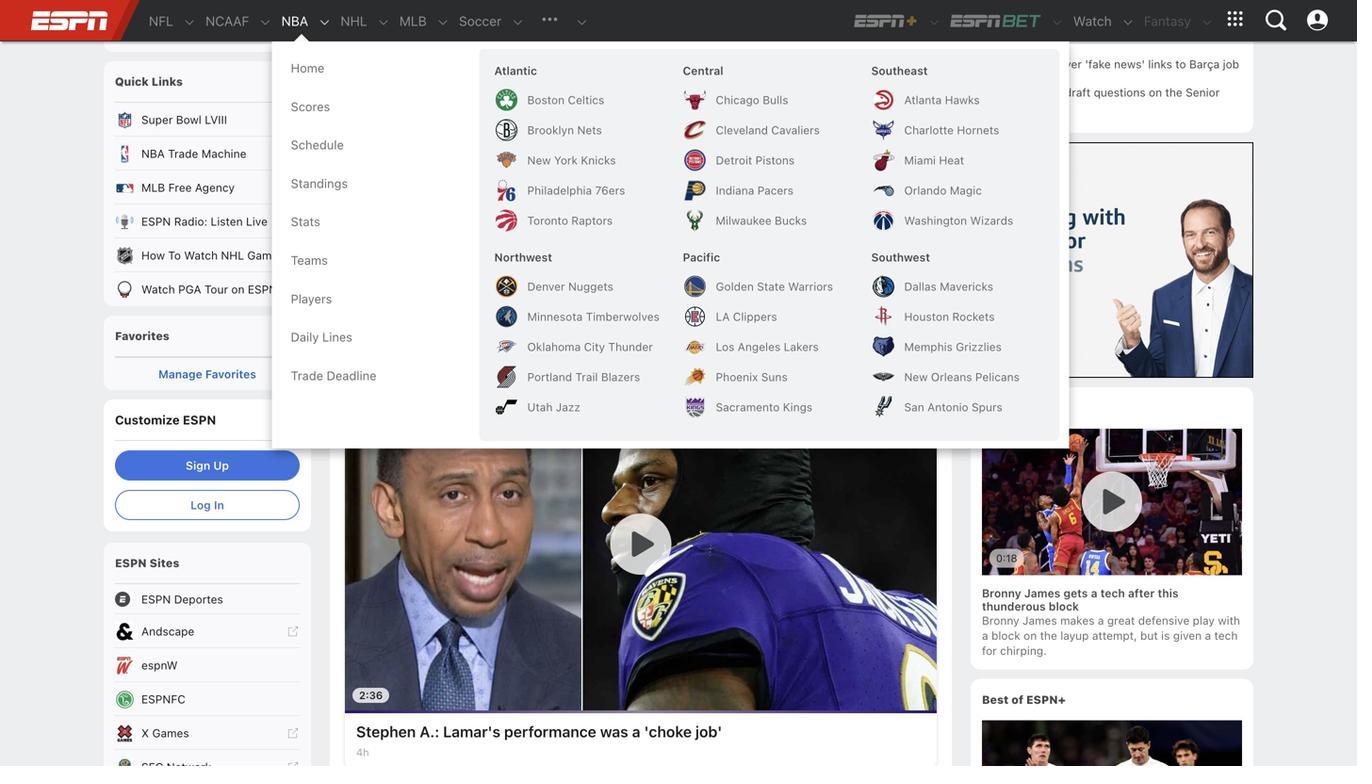 Task type: describe. For each thing, give the bounding box(es) containing it.
new orleans pelicans link
[[864, 362, 1053, 392]]

oklahoma city thunder link
[[487, 332, 676, 362]]

a down play on the right of page
[[1205, 629, 1212, 642]]

nets
[[577, 124, 602, 137]]

live
[[246, 215, 268, 228]]

heat
[[939, 154, 965, 167]]

with
[[1218, 614, 1241, 627]]

bronny james gets a tech after this thunderous block bronny james makes a great defensive play with a block on the layup attempt, but is given a tech for chirping.
[[982, 587, 1241, 657]]

milwaukee
[[716, 214, 772, 227]]

espnw link
[[104, 649, 311, 683]]

after inside bronny james gets a tech after this thunderous block bronny james makes a great defensive play with a block on the layup attempt, but is given a tech for chirping.
[[1128, 587, 1155, 600]]

nba trade deadline: six big trades we want to see
[[141, 15, 291, 43]]

nba for nba trade deadline: six big trades we want to see
[[141, 15, 165, 28]]

'fake
[[1085, 58, 1111, 71]]

first
[[581, 136, 613, 154]]

state
[[757, 280, 785, 293]]

disappointment
[[394, 346, 510, 361]]

minnesota
[[528, 310, 583, 323]]

oklahoma
[[528, 340, 581, 354]]

second-
[[550, 60, 601, 76]]

the right the while
[[695, 60, 715, 76]]

new york knicks link
[[487, 145, 676, 175]]

golden state warriors
[[716, 280, 833, 293]]

1 vertical spatial games
[[152, 727, 189, 740]]

how to watch nhl games link
[[104, 239, 311, 272]]

new for new york knicks
[[528, 154, 551, 167]]

central
[[683, 64, 724, 77]]

celtics
[[568, 93, 605, 107]]

to inside first look at 49ers-chiefs: early super bowl picks, big questions and matchups to know the matchup is set, and we have early predictions, matchup insight, looming questions and team breakdowns. 16h
[[832, 156, 846, 173]]

of
[[1012, 693, 1024, 706]]

loss
[[990, 29, 1011, 42]]

1 horizontal spatial half
[[874, 4, 911, 28]]

1 vertical spatial favorites
[[205, 368, 256, 381]]

trade deadline link
[[281, 357, 470, 395]]

2 bronny from the top
[[982, 614, 1020, 627]]

espn sites
[[115, 557, 179, 570]]

and up lions
[[345, 30, 381, 55]]

great
[[1108, 614, 1135, 627]]

0 vertical spatial james
[[1025, 587, 1061, 600]]

and down chiefs:
[[727, 156, 753, 173]]

and up "looming"
[[704, 179, 727, 195]]

on for questions
[[1149, 86, 1163, 99]]

over
[[1059, 58, 1082, 71]]

disappointment for ravens
[[394, 346, 594, 361]]

espn for espn radio: listen live
[[141, 215, 171, 228]]

northwest
[[495, 251, 552, 264]]

indiana pacers link
[[676, 175, 864, 206]]

nfl draft questions on the senior bowl
[[990, 86, 1220, 114]]

watch for watch pga tour on espn
[[141, 283, 175, 296]]

to inside nba trade deadline: six big trades we want to see
[[231, 30, 244, 43]]

nba link
[[272, 1, 308, 41]]

1 vertical spatial watch
[[184, 249, 218, 262]]

49ers- inside svp's one big thing: epic sunday sets up 49ers- chiefs rematch
[[895, 272, 931, 286]]

nba trade machine link
[[104, 137, 311, 171]]

new for new orleans pelicans
[[905, 371, 928, 384]]

nfl for nfl draft questions on the senior bowl
[[1041, 86, 1062, 99]]

chicago
[[716, 93, 760, 107]]

given
[[1173, 629, 1202, 642]]

mlb free agency link
[[104, 171, 311, 205]]

ravens inside barnwell: the truth behind detroit's disastrous second half and baltimore's botched super bowl chance the lions surrendered a 17-point second-half lead, while the vaunted ravens scored just 10 points. here's how the 49ers and chiefs won.
[[771, 60, 815, 76]]

set,
[[678, 179, 701, 195]]

and down early
[[801, 197, 823, 213]]

pelicans
[[976, 371, 1020, 384]]

vaunted
[[719, 60, 768, 76]]

big inside svp's one big thing: epic sunday sets up 49ers- chiefs rematch
[[727, 272, 744, 286]]

49ers- inside first look at 49ers-chiefs: early super bowl picks, big questions and matchups to know the matchup is set, and we have early predictions, matchup insight, looming questions and team breakdowns. 16h
[[668, 136, 717, 154]]

home
[[291, 61, 325, 75]]

the inside nfl draft questions on the senior bowl
[[1166, 86, 1183, 99]]

mlb link
[[390, 1, 427, 41]]

1 vertical spatial half
[[601, 60, 624, 76]]

philadelphia 76ers
[[528, 184, 625, 197]]

trade for deadline:
[[168, 15, 198, 28]]

clippers
[[733, 310, 777, 323]]

picks,
[[581, 156, 623, 173]]

memphis
[[905, 340, 953, 354]]

for
[[982, 644, 997, 657]]

a inside stephen a.: lamar's performance was a 'choke job' 4h
[[632, 723, 641, 741]]

a.:
[[420, 723, 440, 741]]

x
[[141, 727, 149, 740]]

blazers
[[601, 371, 640, 384]]

manage favorites link
[[115, 368, 300, 381]]

milwaukee bucks
[[716, 214, 807, 227]]

teams
[[291, 253, 328, 267]]

toronto raptors link
[[487, 206, 676, 236]]

1 horizontal spatial the
[[439, 4, 476, 28]]

chiefs inside svp's one big thing: epic sunday sets up 49ers- chiefs rematch
[[667, 288, 701, 301]]

x games link
[[104, 716, 311, 750]]

thing:
[[747, 272, 781, 286]]

espn for espn sites
[[115, 557, 147, 570]]

quick
[[115, 75, 149, 88]]

a left great
[[1098, 614, 1104, 627]]

is inside first look at 49ers-chiefs: early super bowl picks, big questions and matchups to know the matchup is set, and we have early predictions, matchup insight, looming questions and team breakdowns. 16h
[[665, 179, 674, 195]]

on for tour
[[231, 283, 245, 296]]

trade for machine
[[168, 147, 198, 160]]

bowl inside super bowl betting odds: mvp, matchup results, more
[[391, 272, 417, 286]]

2 vertical spatial trade
[[291, 368, 323, 383]]

houston rockets
[[905, 310, 995, 323]]

memphis grizzlies link
[[864, 332, 1053, 362]]

watch for watch
[[1074, 13, 1112, 29]]

gets
[[1064, 587, 1088, 600]]

0 horizontal spatial the
[[345, 60, 368, 76]]

senior
[[1186, 86, 1220, 99]]

0 horizontal spatial block
[[992, 629, 1021, 642]]

the inside bronny james gets a tech after this thunderous block bronny james makes a great defensive play with a block on the layup attempt, but is given a tech for chirping.
[[1040, 629, 1058, 642]]

bowl inside nfl draft questions on the senior bowl
[[990, 101, 1015, 114]]

svp's
[[667, 272, 699, 286]]

nfl draft questions on the senior bowl link
[[990, 78, 1243, 122]]

lamar's
[[443, 723, 501, 741]]

daily lines link
[[281, 318, 470, 357]]

ravens inside lamar, ravens 'mad' after offense sputters in loss
[[1029, 14, 1067, 27]]

and down point
[[524, 78, 547, 94]]

job'
[[696, 723, 722, 741]]

detroit's
[[604, 4, 688, 28]]

customize
[[115, 413, 180, 427]]

point
[[516, 60, 547, 76]]

super inside barnwell: the truth behind detroit's disastrous second half and baltimore's botched super bowl chance the lions surrendered a 17-point second-half lead, while the vaunted ravens scored just 10 points. here's how the 49ers and chiefs won.
[[585, 30, 643, 55]]

daily
[[291, 330, 319, 344]]

a up for
[[982, 629, 989, 642]]

1 horizontal spatial questions
[[738, 197, 797, 213]]

espn right tour
[[248, 283, 277, 296]]

denver nuggets
[[528, 280, 614, 293]]

boston celtics link
[[487, 85, 676, 115]]

10
[[889, 60, 904, 76]]

chiefs inside barnwell: the truth behind detroit's disastrous second half and baltimore's botched super bowl chance the lions surrendered a 17-point second-half lead, while the vaunted ravens scored just 10 points. here's how the 49ers and chiefs won.
[[550, 78, 589, 94]]

city
[[584, 340, 605, 354]]

san antonio spurs link
[[864, 392, 1053, 422]]

kings
[[783, 401, 813, 414]]

stats
[[291, 215, 320, 229]]

scores
[[291, 99, 330, 113]]

0 vertical spatial tech
[[1101, 587, 1125, 600]]

cleveland cavaliers
[[716, 124, 820, 137]]

trail
[[576, 371, 598, 384]]

bowl inside barnwell: the truth behind detroit's disastrous second half and baltimore's botched super bowl chance the lions surrendered a 17-point second-half lead, while the vaunted ravens scored just 10 points. here's how the 49ers and chiefs won.
[[648, 30, 695, 55]]

lines
[[322, 330, 353, 344]]

1 vertical spatial james
[[1023, 614, 1057, 627]]

tour
[[205, 283, 228, 296]]

washington
[[905, 214, 967, 227]]

surrendered
[[408, 60, 482, 76]]

0 vertical spatial matchup
[[608, 179, 661, 195]]

second
[[799, 4, 870, 28]]

orlando magic link
[[864, 175, 1053, 206]]



Task type: vqa. For each thing, say whether or not it's contained in the screenshot.
the offseason:
no



Task type: locate. For each thing, give the bounding box(es) containing it.
bowl left lviii
[[176, 113, 202, 126]]

0 horizontal spatial to
[[168, 249, 181, 262]]

matchup down big
[[608, 179, 661, 195]]

charlotte
[[905, 124, 954, 137]]

half up 10
[[874, 4, 911, 28]]

super bowl betting odds: mvp, matchup results, more link
[[356, 265, 641, 308]]

stats link
[[281, 203, 470, 241]]

76ers
[[595, 184, 625, 197]]

the up points.
[[345, 60, 368, 76]]

is down defensive
[[1162, 629, 1170, 642]]

on down links
[[1149, 86, 1163, 99]]

1 horizontal spatial nhl
[[341, 13, 367, 29]]

1 vertical spatial big
[[727, 272, 744, 286]]

matchup up breakdowns.
[[581, 197, 634, 213]]

the up baltimore's
[[439, 4, 476, 28]]

block up for
[[992, 629, 1021, 642]]

1 horizontal spatial on
[[1024, 629, 1037, 642]]

ravens up bulls
[[771, 60, 815, 76]]

1 horizontal spatial ravens
[[1029, 14, 1067, 27]]

espn for espn deportes
[[141, 593, 171, 606]]

advertisement element
[[971, 142, 1254, 378]]

bowl up the while
[[648, 30, 695, 55]]

washington wizards
[[905, 214, 1014, 227]]

on up chirping.
[[1024, 629, 1037, 642]]

2 horizontal spatial the
[[581, 179, 604, 195]]

orlando
[[905, 184, 947, 197]]

after left this
[[1128, 587, 1155, 600]]

but
[[1141, 629, 1158, 642]]

0 vertical spatial to
[[231, 30, 244, 43]]

the right how
[[462, 78, 482, 94]]

1 horizontal spatial nfl
[[1041, 86, 1062, 99]]

0 vertical spatial the
[[439, 4, 476, 28]]

1 horizontal spatial mlb
[[400, 13, 427, 29]]

questions down arteta upset over 'fake news' links to barça job link
[[1094, 86, 1146, 99]]

1 vertical spatial mlb
[[141, 181, 165, 194]]

layup
[[1061, 629, 1089, 642]]

0 vertical spatial to
[[1176, 58, 1187, 71]]

1 horizontal spatial favorites
[[205, 368, 256, 381]]

questions up milwaukee bucks
[[738, 197, 797, 213]]

arteta
[[990, 58, 1023, 71]]

1 vertical spatial trade
[[168, 147, 198, 160]]

on inside 'link'
[[231, 283, 245, 296]]

1 vertical spatial questions
[[653, 156, 723, 173]]

the inside first look at 49ers-chiefs: early super bowl picks, big questions and matchups to know the matchup is set, and we have early predictions, matchup insight, looming questions and team breakdowns. 16h
[[581, 179, 604, 195]]

nfl up trades
[[149, 13, 173, 29]]

los
[[716, 340, 735, 354]]

half up won.
[[601, 60, 624, 76]]

nfl for nfl
[[149, 13, 173, 29]]

mlb
[[400, 13, 427, 29], [141, 181, 165, 194]]

font before image
[[115, 592, 134, 607]]

games
[[247, 249, 284, 262], [152, 727, 189, 740]]

0 horizontal spatial nfl
[[149, 13, 173, 29]]

1 vertical spatial after
[[1128, 587, 1155, 600]]

watch down 'espn radio: listen live'
[[184, 249, 218, 262]]

1 horizontal spatial is
[[1162, 629, 1170, 642]]

stephen
[[356, 723, 416, 741]]

watch left pga
[[141, 283, 175, 296]]

ravens
[[1029, 14, 1067, 27], [771, 60, 815, 76]]

to right how
[[168, 249, 181, 262]]

'choke
[[644, 723, 692, 741]]

milwaukee bucks link
[[676, 206, 864, 236]]

1 horizontal spatial block
[[1049, 600, 1079, 613]]

0 vertical spatial chiefs
[[550, 78, 589, 94]]

1 vertical spatial on
[[231, 283, 245, 296]]

james left gets
[[1025, 587, 1061, 600]]

bowl up know
[[856, 136, 891, 154]]

1 vertical spatial to
[[168, 249, 181, 262]]

nhl link
[[331, 1, 367, 41]]

big
[[274, 15, 291, 28], [727, 272, 744, 286]]

after inside lamar, ravens 'mad' after offense sputters in loss
[[1103, 14, 1128, 27]]

boston celtics
[[528, 93, 605, 107]]

0 vertical spatial watch
[[1074, 13, 1112, 29]]

matchup inside super bowl betting odds: mvp, matchup results, more
[[524, 272, 571, 286]]

1 horizontal spatial to
[[1176, 58, 1187, 71]]

0 horizontal spatial is
[[665, 179, 674, 195]]

ravens
[[542, 346, 594, 361]]

trade up we
[[168, 15, 198, 28]]

mlb up baltimore's
[[400, 13, 427, 29]]

dallas
[[905, 280, 937, 293]]

0 vertical spatial games
[[247, 249, 284, 262]]

los angeles lakers link
[[676, 332, 864, 362]]

stephen a.: lamar's performance was a 'choke job' 4h
[[356, 723, 722, 759]]

is left set,
[[665, 179, 674, 195]]

1 horizontal spatial watch
[[184, 249, 218, 262]]

a right was
[[632, 723, 641, 741]]

block up makes
[[1049, 600, 1079, 613]]

bowl up hornets
[[990, 101, 1015, 114]]

1 horizontal spatial 49ers-
[[895, 272, 931, 286]]

after right 'mad'
[[1103, 14, 1128, 27]]

0 horizontal spatial chiefs
[[550, 78, 589, 94]]

0 horizontal spatial to
[[832, 156, 846, 173]]

memphis grizzlies
[[905, 340, 1002, 354]]

big inside nba trade deadline: six big trades we want to see
[[274, 15, 291, 28]]

questions up set,
[[653, 156, 723, 173]]

orleans
[[931, 371, 973, 384]]

chiefs down svp's
[[667, 288, 701, 301]]

0 vertical spatial mlb
[[400, 13, 427, 29]]

0 horizontal spatial games
[[152, 727, 189, 740]]

team
[[827, 197, 857, 213]]

2 horizontal spatial questions
[[1094, 86, 1146, 99]]

deportes
[[174, 593, 223, 606]]

james down thunderous on the right bottom of the page
[[1023, 614, 1057, 627]]

behind
[[533, 4, 600, 28]]

looming
[[686, 197, 734, 213]]

1 horizontal spatial to
[[231, 30, 244, 43]]

espn left sites
[[115, 557, 147, 570]]

more
[[356, 288, 383, 301]]

super bowl lviii
[[141, 113, 227, 126]]

southeast
[[872, 64, 928, 77]]

questions inside nfl draft questions on the senior bowl
[[1094, 86, 1146, 99]]

bowl inside first look at 49ers-chiefs: early super bowl picks, big questions and matchups to know the matchup is set, and we have early predictions, matchup insight, looming questions and team breakdowns. 16h
[[856, 136, 891, 154]]

2 vertical spatial questions
[[738, 197, 797, 213]]

super down 'quick links'
[[141, 113, 173, 126]]

1 horizontal spatial big
[[727, 272, 744, 286]]

new left york
[[528, 154, 551, 167]]

nba inside nba trade deadline: six big trades we want to see
[[141, 15, 165, 28]]

chiefs down second-
[[550, 78, 589, 94]]

2 vertical spatial matchup
[[524, 272, 571, 286]]

pacific
[[683, 251, 720, 264]]

icymi
[[982, 402, 1017, 415]]

utah jazz link
[[487, 392, 676, 422]]

espn right font before icon at left bottom
[[141, 593, 171, 606]]

minnesota timberwolves link
[[487, 302, 676, 332]]

0 horizontal spatial ravens
[[771, 60, 815, 76]]

to
[[1176, 58, 1187, 71], [832, 156, 846, 173]]

0 horizontal spatial favorites
[[115, 329, 170, 343]]

tech up great
[[1101, 587, 1125, 600]]

standings link
[[281, 164, 470, 203]]

deadline:
[[202, 15, 251, 28]]

1 vertical spatial nhl
[[221, 249, 244, 262]]

games down live
[[247, 249, 284, 262]]

1 horizontal spatial games
[[247, 249, 284, 262]]

2 horizontal spatial watch
[[1074, 13, 1112, 29]]

super up know
[[810, 136, 853, 154]]

how
[[141, 249, 165, 262]]

to right links
[[1176, 58, 1187, 71]]

bronny down 0:18
[[982, 587, 1022, 600]]

antonio
[[928, 401, 969, 414]]

bronny down thunderous on the right bottom of the page
[[982, 614, 1020, 627]]

nba for nba
[[281, 13, 308, 29]]

the left senior
[[1166, 86, 1183, 99]]

on inside bronny james gets a tech after this thunderous block bronny james makes a great defensive play with a block on the layup attempt, but is given a tech for chirping.
[[1024, 629, 1037, 642]]

0 vertical spatial questions
[[1094, 86, 1146, 99]]

1 horizontal spatial chiefs
[[667, 288, 701, 301]]

lions
[[372, 60, 404, 76]]

1 vertical spatial block
[[992, 629, 1021, 642]]

0 horizontal spatial on
[[231, 283, 245, 296]]

0 vertical spatial bronny
[[982, 587, 1022, 600]]

atlantic
[[495, 64, 537, 77]]

0 vertical spatial ravens
[[1029, 14, 1067, 27]]

0 vertical spatial nfl
[[149, 13, 173, 29]]

1 vertical spatial tech
[[1215, 629, 1238, 642]]

in
[[1222, 14, 1231, 27]]

2 vertical spatial the
[[581, 179, 604, 195]]

1 vertical spatial ravens
[[771, 60, 815, 76]]

nba up trades
[[141, 15, 165, 28]]

0 vertical spatial trade
[[168, 15, 198, 28]]

1 horizontal spatial tech
[[1215, 629, 1238, 642]]

nba right six
[[281, 13, 308, 29]]

pacers
[[758, 184, 794, 197]]

0 vertical spatial after
[[1103, 14, 1128, 27]]

miami heat
[[905, 154, 965, 167]]

0 horizontal spatial nhl
[[221, 249, 244, 262]]

1 horizontal spatial new
[[905, 371, 928, 384]]

to up 'predictions,'
[[832, 156, 846, 173]]

links
[[1149, 58, 1173, 71]]

up
[[878, 272, 891, 286]]

2 horizontal spatial on
[[1149, 86, 1163, 99]]

new up san
[[905, 371, 928, 384]]

chicago bulls link
[[676, 85, 864, 115]]

0 horizontal spatial tech
[[1101, 587, 1125, 600]]

offense
[[1131, 14, 1172, 27]]

detroit pistons
[[716, 154, 795, 167]]

upset
[[1026, 58, 1056, 71]]

trade down daily
[[291, 368, 323, 383]]

1 vertical spatial is
[[1162, 629, 1170, 642]]

lviii
[[205, 113, 227, 126]]

big up rematch
[[727, 272, 744, 286]]

1 vertical spatial bronny
[[982, 614, 1020, 627]]

1 vertical spatial new
[[905, 371, 928, 384]]

0 vertical spatial on
[[1149, 86, 1163, 99]]

1 vertical spatial 49ers-
[[895, 272, 931, 286]]

new
[[528, 154, 551, 167], [905, 371, 928, 384]]

0 vertical spatial favorites
[[115, 329, 170, 343]]

ravens left 'mad'
[[1029, 14, 1067, 27]]

phoenix
[[716, 371, 758, 384]]

best of espn+
[[982, 693, 1066, 706]]

and
[[345, 30, 381, 55], [524, 78, 547, 94], [727, 156, 753, 173], [704, 179, 727, 195], [801, 197, 823, 213]]

won.
[[593, 78, 621, 94]]

look
[[616, 136, 646, 154]]

1 vertical spatial to
[[832, 156, 846, 173]]

thunderous
[[982, 600, 1046, 613]]

agency
[[195, 181, 235, 194]]

1 vertical spatial matchup
[[581, 197, 634, 213]]

toronto
[[528, 214, 568, 227]]

nhl down listen
[[221, 249, 244, 262]]

to down deadline:
[[231, 30, 244, 43]]

arteta upset over 'fake news' links to barça job link
[[990, 50, 1243, 78]]

mlb left free
[[141, 181, 165, 194]]

super inside super bowl betting odds: mvp, matchup results, more
[[356, 272, 388, 286]]

trade down super bowl lviii
[[168, 147, 198, 160]]

big right six
[[274, 15, 291, 28]]

watch up 'fake
[[1074, 13, 1112, 29]]

super inside first look at 49ers-chiefs: early super bowl picks, big questions and matchups to know the matchup is set, and we have early predictions, matchup insight, looming questions and team breakdowns. 16h
[[810, 136, 853, 154]]

is inside bronny james gets a tech after this thunderous block bronny james makes a great defensive play with a block on the layup attempt, but is given a tech for chirping.
[[1162, 629, 1170, 642]]

0 vertical spatial big
[[274, 15, 291, 28]]

trade inside nba trade deadline: six big trades we want to see
[[168, 15, 198, 28]]

nba for nba trade machine
[[141, 147, 165, 160]]

watch inside 'link'
[[141, 283, 175, 296]]

sunday
[[810, 272, 849, 286]]

2 vertical spatial on
[[1024, 629, 1037, 642]]

1 vertical spatial chiefs
[[667, 288, 701, 301]]

49ers- right at
[[668, 136, 717, 154]]

1 bronny from the top
[[982, 587, 1022, 600]]

log in button
[[115, 490, 300, 520]]

the left layup
[[1040, 629, 1058, 642]]

0 horizontal spatial new
[[528, 154, 551, 167]]

a inside barnwell: the truth behind detroit's disastrous second half and baltimore's botched super bowl chance the lions surrendered a 17-point second-half lead, while the vaunted ravens scored just 10 points. here's how the 49ers and chiefs won.
[[486, 60, 493, 76]]

on inside nfl draft questions on the senior bowl
[[1149, 86, 1163, 99]]

nfl left draft
[[1041, 86, 1062, 99]]

0 horizontal spatial big
[[274, 15, 291, 28]]

0 vertical spatial half
[[874, 4, 911, 28]]

1 vertical spatial nfl
[[1041, 86, 1062, 99]]

0 horizontal spatial mlb
[[141, 181, 165, 194]]

0 horizontal spatial watch
[[141, 283, 175, 296]]

watch link
[[1064, 1, 1112, 41]]

x games
[[141, 727, 189, 740]]

nfl inside nfl draft questions on the senior bowl
[[1041, 86, 1062, 99]]

super up more
[[356, 272, 388, 286]]

0 vertical spatial block
[[1049, 600, 1079, 613]]

early
[[783, 179, 813, 195]]

4h
[[356, 747, 369, 759]]

nfl inside nfl link
[[149, 13, 173, 29]]

matchup
[[608, 179, 661, 195], [581, 197, 634, 213], [524, 272, 571, 286]]

the down picks,
[[581, 179, 604, 195]]

0 vertical spatial is
[[665, 179, 674, 195]]

fantasy
[[1144, 13, 1191, 29]]

49ers
[[485, 78, 521, 94]]

play
[[1193, 614, 1215, 627]]

radio:
[[174, 215, 208, 228]]

home link
[[281, 49, 470, 87]]

0 horizontal spatial questions
[[653, 156, 723, 173]]

favorites right manage
[[205, 368, 256, 381]]

favorites up manage
[[115, 329, 170, 343]]

in
[[214, 499, 224, 512]]

super
[[585, 30, 643, 55], [141, 113, 173, 126], [810, 136, 853, 154], [356, 272, 388, 286]]

0 horizontal spatial half
[[601, 60, 624, 76]]

magic
[[950, 184, 982, 197]]

0 vertical spatial 49ers-
[[668, 136, 717, 154]]

espn up how
[[141, 215, 171, 228]]

mlb for mlb free agency
[[141, 181, 165, 194]]

espn up sign
[[183, 413, 216, 427]]

1 vertical spatial the
[[345, 60, 368, 76]]

golden
[[716, 280, 754, 293]]

0 vertical spatial new
[[528, 154, 551, 167]]

super up lead,
[[585, 30, 643, 55]]

at
[[650, 136, 664, 154]]

listen
[[211, 215, 243, 228]]

2 vertical spatial watch
[[141, 283, 175, 296]]

attempt,
[[1093, 629, 1138, 642]]

phoenix suns link
[[676, 362, 864, 392]]

mlb free agency
[[141, 181, 235, 194]]

york
[[554, 154, 578, 167]]

a right gets
[[1091, 587, 1098, 600]]

nhl up home link
[[341, 13, 367, 29]]

nba down super bowl lviii
[[141, 147, 165, 160]]

games right x
[[152, 727, 189, 740]]

matchup down northwest
[[524, 272, 571, 286]]

this
[[1158, 587, 1179, 600]]

0 vertical spatial nhl
[[341, 13, 367, 29]]

espnw
[[141, 659, 178, 672]]

49ers- down southwest at right top
[[895, 272, 931, 286]]

was
[[600, 723, 629, 741]]

bowl left betting
[[391, 272, 417, 286]]

mlb for mlb
[[400, 13, 427, 29]]

a left 17-
[[486, 60, 493, 76]]

0 horizontal spatial 49ers-
[[668, 136, 717, 154]]

tech down with
[[1215, 629, 1238, 642]]

on right tour
[[231, 283, 245, 296]]



